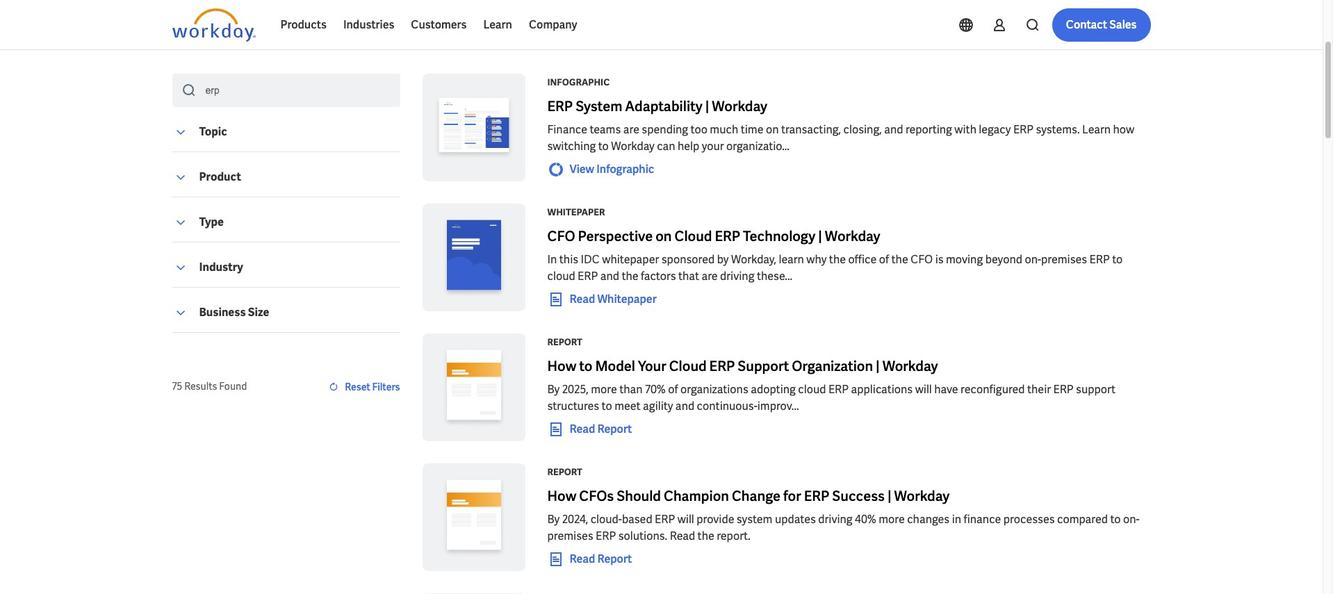 Task type: vqa. For each thing, say whether or not it's contained in the screenshot.
Read Report to the top
yes



Task type: locate. For each thing, give the bounding box(es) containing it.
workday up office
[[825, 227, 881, 245]]

change
[[732, 487, 781, 505]]

|
[[705, 97, 709, 115], [818, 227, 822, 245], [876, 357, 880, 375], [888, 487, 892, 505]]

0 vertical spatial are
[[623, 122, 639, 137]]

1 horizontal spatial will
[[915, 382, 932, 397]]

workday,
[[731, 252, 776, 267]]

are right that
[[702, 269, 718, 284]]

spending
[[642, 122, 688, 137]]

infographic inside view infographic link
[[597, 162, 654, 176]]

how
[[547, 357, 576, 375], [547, 487, 576, 505]]

1 vertical spatial premises
[[547, 529, 593, 544]]

how inside how to model your cloud erp support organization | workday by 2025, more than 70% of organizations adopting cloud erp applications will have reconfigured their erp support structures to meet agility and continuous-improv...
[[547, 357, 576, 375]]

more right 40%
[[879, 512, 905, 527]]

0 horizontal spatial of
[[668, 382, 678, 397]]

how up 2024,
[[547, 487, 576, 505]]

1 horizontal spatial of
[[879, 252, 889, 267]]

1 vertical spatial read report
[[570, 552, 632, 566]]

| right "success"
[[888, 487, 892, 505]]

1 vertical spatial of
[[668, 382, 678, 397]]

read for perspective
[[570, 292, 595, 306]]

2 read report from the top
[[570, 552, 632, 566]]

results
[[184, 380, 217, 393]]

reset
[[345, 381, 370, 393]]

learn left company
[[483, 17, 512, 32]]

read report link for to
[[547, 421, 632, 438]]

2 vertical spatial and
[[676, 399, 695, 414]]

1 vertical spatial cloud
[[669, 357, 707, 375]]

and inside how to model your cloud erp support organization | workday by 2025, more than 70% of organizations adopting cloud erp applications will have reconfigured their erp support structures to meet agility and continuous-improv...
[[676, 399, 695, 414]]

infographic right view
[[597, 162, 654, 176]]

systems.
[[1036, 122, 1080, 137]]

report.
[[717, 529, 751, 544]]

1 vertical spatial driving
[[818, 512, 853, 527]]

by
[[547, 382, 560, 397], [547, 512, 560, 527]]

cfo
[[547, 227, 575, 245], [911, 252, 933, 267]]

of inside how to model your cloud erp support organization | workday by 2025, more than 70% of organizations adopting cloud erp applications will have reconfigured their erp support structures to meet agility and continuous-improv...
[[668, 382, 678, 397]]

and right the agility
[[676, 399, 695, 414]]

with
[[955, 122, 977, 137]]

0 horizontal spatial more
[[591, 382, 617, 397]]

support
[[738, 357, 789, 375]]

industries button
[[335, 8, 403, 42]]

read
[[570, 292, 595, 306], [570, 422, 595, 436], [670, 529, 695, 544], [570, 552, 595, 566]]

read down 2024,
[[570, 552, 595, 566]]

70%
[[645, 382, 666, 397]]

0 horizontal spatial are
[[623, 122, 639, 137]]

business size
[[199, 305, 269, 320]]

industry
[[199, 260, 243, 275]]

1 horizontal spatial and
[[676, 399, 695, 414]]

report
[[547, 336, 582, 348], [597, 422, 632, 436], [547, 466, 582, 478], [597, 552, 632, 566]]

on inside cfo perspective on cloud erp technology | workday in this idc whitepaper sponsored by workday, learn why the office of the cfo is moving beyond on-premises erp to cloud erp and the factors that are driving these...
[[656, 227, 672, 245]]

1 horizontal spatial cloud
[[798, 382, 826, 397]]

1 vertical spatial read report link
[[547, 551, 632, 568]]

read report for cfos
[[570, 552, 632, 566]]

read down structures
[[570, 422, 595, 436]]

1 horizontal spatial on
[[766, 122, 779, 137]]

cfos
[[579, 487, 614, 505]]

by left 2024,
[[547, 512, 560, 527]]

organizatio...
[[726, 139, 790, 154]]

by inside how to model your cloud erp support organization | workday by 2025, more than 70% of organizations adopting cloud erp applications will have reconfigured their erp support structures to meet agility and continuous-improv...
[[547, 382, 560, 397]]

erp
[[547, 97, 573, 115], [1013, 122, 1034, 137], [715, 227, 740, 245], [1090, 252, 1110, 267], [578, 269, 598, 284], [709, 357, 735, 375], [829, 382, 849, 397], [1053, 382, 1074, 397], [804, 487, 830, 505], [655, 512, 675, 527], [596, 529, 616, 544]]

is
[[935, 252, 944, 267]]

cloud down organization
[[798, 382, 826, 397]]

0 horizontal spatial premises
[[547, 529, 593, 544]]

premises right beyond on the right top of the page
[[1041, 252, 1087, 267]]

more inside how to model your cloud erp support organization | workday by 2025, more than 70% of organizations adopting cloud erp applications will have reconfigured their erp support structures to meet agility and continuous-improv...
[[591, 382, 617, 397]]

1 by from the top
[[547, 382, 560, 397]]

the down provide at the bottom right of page
[[698, 529, 714, 544]]

by
[[717, 252, 729, 267]]

learn
[[483, 17, 512, 32], [1082, 122, 1111, 137]]

of inside cfo perspective on cloud erp technology | workday in this idc whitepaper sponsored by workday, learn why the office of the cfo is moving beyond on-premises erp to cloud erp and the factors that are driving these...
[[879, 252, 889, 267]]

1 vertical spatial and
[[600, 269, 619, 284]]

cloud up organizations
[[669, 357, 707, 375]]

1 horizontal spatial learn
[[1082, 122, 1111, 137]]

workday up changes
[[894, 487, 950, 505]]

on-
[[1025, 252, 1041, 267], [1123, 512, 1140, 527]]

of right office
[[879, 252, 889, 267]]

0 vertical spatial more
[[591, 382, 617, 397]]

learn left how
[[1082, 122, 1111, 137]]

these...
[[757, 269, 793, 284]]

0 vertical spatial will
[[915, 382, 932, 397]]

and up read whitepaper
[[600, 269, 619, 284]]

too
[[691, 122, 708, 137]]

1 horizontal spatial are
[[702, 269, 718, 284]]

on up sponsored
[[656, 227, 672, 245]]

1 vertical spatial will
[[678, 512, 694, 527]]

will down the champion
[[678, 512, 694, 527]]

infographic up system
[[547, 76, 610, 88]]

cloud
[[547, 269, 575, 284], [798, 382, 826, 397]]

should
[[617, 487, 661, 505]]

2 horizontal spatial and
[[884, 122, 903, 137]]

are
[[623, 122, 639, 137], [702, 269, 718, 284]]

0 vertical spatial by
[[547, 382, 560, 397]]

0 vertical spatial read report link
[[547, 421, 632, 438]]

on right time
[[766, 122, 779, 137]]

read report link
[[547, 421, 632, 438], [547, 551, 632, 568]]

| up why
[[818, 227, 822, 245]]

read report down meet
[[570, 422, 632, 436]]

on- inside how cfos should champion change for erp success | workday by 2024, cloud-based erp will provide system updates driving 40% more changes in finance processes compared to on- premises erp solutions. read the report.
[[1123, 512, 1140, 527]]

0 vertical spatial on-
[[1025, 252, 1041, 267]]

of right 70%
[[668, 382, 678, 397]]

whitepaper
[[547, 206, 605, 218], [597, 292, 657, 306]]

| inside how cfos should champion change for erp success | workday by 2024, cloud-based erp will provide system updates driving 40% more changes in finance processes compared to on- premises erp solutions. read the report.
[[888, 487, 892, 505]]

contact
[[1066, 17, 1107, 32]]

1 vertical spatial cfo
[[911, 252, 933, 267]]

driving
[[720, 269, 755, 284], [818, 512, 853, 527]]

system
[[737, 512, 773, 527]]

and right closing,
[[884, 122, 903, 137]]

to inside the erp system adaptability | workday finance teams are spending too much time on transacting, closing, and reporting with legacy erp systems. learn how switching to workday can help your organizatio...
[[598, 139, 609, 154]]

will inside how to model your cloud erp support organization | workday by 2025, more than 70% of organizations adopting cloud erp applications will have reconfigured their erp support structures to meet agility and continuous-improv...
[[915, 382, 932, 397]]

0 vertical spatial cloud
[[547, 269, 575, 284]]

office
[[848, 252, 877, 267]]

0 vertical spatial on
[[766, 122, 779, 137]]

| up applications
[[876, 357, 880, 375]]

0 horizontal spatial will
[[678, 512, 694, 527]]

workday
[[712, 97, 767, 115], [611, 139, 655, 154], [825, 227, 881, 245], [883, 357, 938, 375], [894, 487, 950, 505]]

by for how cfos should champion change for erp success | workday
[[547, 512, 560, 527]]

1 horizontal spatial on-
[[1123, 512, 1140, 527]]

1 vertical spatial on-
[[1123, 512, 1140, 527]]

premises down 2024,
[[547, 529, 593, 544]]

moving
[[946, 252, 983, 267]]

contact sales
[[1066, 17, 1137, 32]]

by left 2025,
[[547, 382, 560, 397]]

how inside how cfos should champion change for erp success | workday by 2024, cloud-based erp will provide system updates driving 40% more changes in finance processes compared to on- premises erp solutions. read the report.
[[547, 487, 576, 505]]

read whitepaper
[[570, 292, 657, 306]]

how cfos should champion change for erp success | workday by 2024, cloud-based erp will provide system updates driving 40% more changes in finance processes compared to on- premises erp solutions. read the report.
[[547, 487, 1140, 544]]

read report down cloud- on the bottom of the page
[[570, 552, 632, 566]]

finance
[[547, 122, 587, 137]]

0 horizontal spatial on
[[656, 227, 672, 245]]

topic
[[199, 124, 227, 139]]

2 read report link from the top
[[547, 551, 632, 568]]

perspective
[[578, 227, 653, 245]]

driving down by
[[720, 269, 755, 284]]

| up too
[[705, 97, 709, 115]]

finance
[[964, 512, 1001, 527]]

1 horizontal spatial driving
[[818, 512, 853, 527]]

solutions.
[[618, 529, 668, 544]]

1 vertical spatial by
[[547, 512, 560, 527]]

0 vertical spatial and
[[884, 122, 903, 137]]

1 horizontal spatial more
[[879, 512, 905, 527]]

the right why
[[829, 252, 846, 267]]

how up 2025,
[[547, 357, 576, 375]]

0 vertical spatial read report
[[570, 422, 632, 436]]

workday up applications
[[883, 357, 938, 375]]

read right solutions. on the bottom of the page
[[670, 529, 695, 544]]

will left have
[[915, 382, 932, 397]]

0 vertical spatial driving
[[720, 269, 755, 284]]

0 vertical spatial of
[[879, 252, 889, 267]]

| inside how to model your cloud erp support organization | workday by 2025, more than 70% of organizations adopting cloud erp applications will have reconfigured their erp support structures to meet agility and continuous-improv...
[[876, 357, 880, 375]]

0 horizontal spatial cfo
[[547, 227, 575, 245]]

to inside cfo perspective on cloud erp technology | workday in this idc whitepaper sponsored by workday, learn why the office of the cfo is moving beyond on-premises erp to cloud erp and the factors that are driving these...
[[1112, 252, 1123, 267]]

infographic
[[547, 76, 610, 88], [597, 162, 654, 176]]

more
[[591, 382, 617, 397], [879, 512, 905, 527]]

1 vertical spatial infographic
[[597, 162, 654, 176]]

agility
[[643, 399, 673, 414]]

0 vertical spatial cloud
[[675, 227, 712, 245]]

and
[[884, 122, 903, 137], [600, 269, 619, 284], [676, 399, 695, 414]]

75
[[172, 380, 182, 393]]

1 vertical spatial on
[[656, 227, 672, 245]]

workday inside how cfos should champion change for erp success | workday by 2024, cloud-based erp will provide system updates driving 40% more changes in finance processes compared to on- premises erp solutions. read the report.
[[894, 487, 950, 505]]

time
[[741, 122, 764, 137]]

1 read report from the top
[[570, 422, 632, 436]]

by inside how cfos should champion change for erp success | workday by 2024, cloud-based erp will provide system updates driving 40% more changes in finance processes compared to on- premises erp solutions. read the report.
[[547, 512, 560, 527]]

0 vertical spatial premises
[[1041, 252, 1087, 267]]

report up "cfos"
[[547, 466, 582, 478]]

and for cfo perspective on cloud erp technology | workday
[[600, 269, 619, 284]]

cfo left 'is'
[[911, 252, 933, 267]]

0 vertical spatial learn
[[483, 17, 512, 32]]

1 vertical spatial more
[[879, 512, 905, 527]]

0 horizontal spatial on-
[[1025, 252, 1041, 267]]

1 vertical spatial how
[[547, 487, 576, 505]]

and inside cfo perspective on cloud erp technology | workday in this idc whitepaper sponsored by workday, learn why the office of the cfo is moving beyond on-premises erp to cloud erp and the factors that are driving these...
[[600, 269, 619, 284]]

cloud up sponsored
[[675, 227, 712, 245]]

premises
[[1041, 252, 1087, 267], [547, 529, 593, 544]]

on- right compared at bottom right
[[1123, 512, 1140, 527]]

applications
[[851, 382, 913, 397]]

read down idc
[[570, 292, 595, 306]]

compared
[[1057, 512, 1108, 527]]

cloud down "this"
[[547, 269, 575, 284]]

factors
[[641, 269, 676, 284]]

1 vertical spatial learn
[[1082, 122, 1111, 137]]

read report link down structures
[[547, 421, 632, 438]]

their
[[1027, 382, 1051, 397]]

0 horizontal spatial driving
[[720, 269, 755, 284]]

continuous-
[[697, 399, 758, 414]]

champion
[[664, 487, 729, 505]]

2 by from the top
[[547, 512, 560, 527]]

1 vertical spatial are
[[702, 269, 718, 284]]

the
[[829, 252, 846, 267], [892, 252, 908, 267], [622, 269, 639, 284], [698, 529, 714, 544]]

1 how from the top
[[547, 357, 576, 375]]

1 read report link from the top
[[547, 421, 632, 438]]

1 horizontal spatial premises
[[1041, 252, 1087, 267]]

0 horizontal spatial cloud
[[547, 269, 575, 284]]

more down model at the left
[[591, 382, 617, 397]]

0 horizontal spatial learn
[[483, 17, 512, 32]]

1 vertical spatial whitepaper
[[597, 292, 657, 306]]

to
[[598, 139, 609, 154], [1112, 252, 1123, 267], [579, 357, 593, 375], [602, 399, 612, 414], [1110, 512, 1121, 527]]

cfo up "this"
[[547, 227, 575, 245]]

driving left 40%
[[818, 512, 853, 527]]

in
[[547, 252, 557, 267]]

cloud inside how to model your cloud erp support organization | workday by 2025, more than 70% of organizations adopting cloud erp applications will have reconfigured their erp support structures to meet agility and continuous-improv...
[[798, 382, 826, 397]]

on- right beyond on the right top of the page
[[1025, 252, 1041, 267]]

will inside how cfos should champion change for erp success | workday by 2024, cloud-based erp will provide system updates driving 40% more changes in finance processes compared to on- premises erp solutions. read the report.
[[678, 512, 694, 527]]

1 vertical spatial cloud
[[798, 382, 826, 397]]

premises inside cfo perspective on cloud erp technology | workday in this idc whitepaper sponsored by workday, learn why the office of the cfo is moving beyond on-premises erp to cloud erp and the factors that are driving these...
[[1041, 252, 1087, 267]]

legacy
[[979, 122, 1011, 137]]

0 horizontal spatial and
[[600, 269, 619, 284]]

0 vertical spatial infographic
[[547, 76, 610, 88]]

0 vertical spatial how
[[547, 357, 576, 375]]

read report link down 2024,
[[547, 551, 632, 568]]

driving inside cfo perspective on cloud erp technology | workday in this idc whitepaper sponsored by workday, learn why the office of the cfo is moving beyond on-premises erp to cloud erp and the factors that are driving these...
[[720, 269, 755, 284]]

Search Resources text field
[[197, 74, 391, 107]]

whitepaper inside read whitepaper link
[[597, 292, 657, 306]]

workday up time
[[712, 97, 767, 115]]

whitepaper down factors
[[597, 292, 657, 306]]

whitepaper down view
[[547, 206, 605, 218]]

reset filters
[[345, 381, 400, 393]]

customers button
[[403, 8, 475, 42]]

driving inside how cfos should champion change for erp success | workday by 2024, cloud-based erp will provide system updates driving 40% more changes in finance processes compared to on- premises erp solutions. read the report.
[[818, 512, 853, 527]]

report down meet
[[597, 422, 632, 436]]

2 how from the top
[[547, 487, 576, 505]]

much
[[710, 122, 738, 137]]

by for how to model your cloud erp support organization | workday
[[547, 382, 560, 397]]

are right teams
[[623, 122, 639, 137]]



Task type: describe. For each thing, give the bounding box(es) containing it.
structures
[[547, 399, 599, 414]]

view infographic
[[570, 162, 654, 176]]

help
[[678, 139, 700, 154]]

view infographic link
[[547, 161, 654, 178]]

success
[[832, 487, 885, 505]]

business
[[199, 305, 246, 320]]

support
[[1076, 382, 1116, 397]]

company
[[529, 17, 577, 32]]

workday inside how to model your cloud erp support organization | workday by 2025, more than 70% of organizations adopting cloud erp applications will have reconfigured their erp support structures to meet agility and continuous-improv...
[[883, 357, 938, 375]]

customers
[[411, 17, 467, 32]]

type
[[199, 215, 224, 229]]

and inside the erp system adaptability | workday finance teams are spending too much time on transacting, closing, and reporting with legacy erp systems. learn how switching to workday can help your organizatio...
[[884, 122, 903, 137]]

products
[[280, 17, 327, 32]]

1 horizontal spatial cfo
[[911, 252, 933, 267]]

more inside how cfos should champion change for erp success | workday by 2024, cloud-based erp will provide system updates driving 40% more changes in finance processes compared to on- premises erp solutions. read the report.
[[879, 512, 905, 527]]

learn
[[779, 252, 804, 267]]

2025,
[[562, 382, 589, 397]]

how for how cfos should champion change for erp success | workday
[[547, 487, 576, 505]]

learn inside the erp system adaptability | workday finance teams are spending too much time on transacting, closing, and reporting with legacy erp systems. learn how switching to workday can help your organizatio...
[[1082, 122, 1111, 137]]

read for to
[[570, 422, 595, 436]]

teams
[[590, 122, 621, 137]]

how to model your cloud erp support organization | workday by 2025, more than 70% of organizations adopting cloud erp applications will have reconfigured their erp support structures to meet agility and continuous-improv...
[[547, 357, 1116, 414]]

on- inside cfo perspective on cloud erp technology | workday in this idc whitepaper sponsored by workday, learn why the office of the cfo is moving beyond on-premises erp to cloud erp and the factors that are driving these...
[[1025, 252, 1041, 267]]

the down whitepaper
[[622, 269, 639, 284]]

your
[[638, 357, 666, 375]]

0 vertical spatial whitepaper
[[547, 206, 605, 218]]

that
[[678, 269, 699, 284]]

| inside cfo perspective on cloud erp technology | workday in this idc whitepaper sponsored by workday, learn why the office of the cfo is moving beyond on-premises erp to cloud erp and the factors that are driving these...
[[818, 227, 822, 245]]

reporting
[[906, 122, 952, 137]]

cloud inside how to model your cloud erp support organization | workday by 2025, more than 70% of organizations adopting cloud erp applications will have reconfigured their erp support structures to meet agility and continuous-improv...
[[669, 357, 707, 375]]

workday up the view infographic
[[611, 139, 655, 154]]

how for how to model your cloud erp support organization | workday
[[547, 357, 576, 375]]

idc
[[581, 252, 600, 267]]

improv...
[[758, 399, 799, 414]]

read report for to
[[570, 422, 632, 436]]

contact sales link
[[1052, 8, 1151, 42]]

| inside the erp system adaptability | workday finance teams are spending too much time on transacting, closing, and reporting with legacy erp systems. learn how switching to workday can help your organizatio...
[[705, 97, 709, 115]]

cfo perspective on cloud erp technology | workday in this idc whitepaper sponsored by workday, learn why the office of the cfo is moving beyond on-premises erp to cloud erp and the factors that are driving these...
[[547, 227, 1123, 284]]

read report link for cfos
[[547, 551, 632, 568]]

transacting,
[[781, 122, 841, 137]]

sales
[[1110, 17, 1137, 32]]

meet
[[615, 399, 641, 414]]

size
[[248, 305, 269, 320]]

0 vertical spatial cfo
[[547, 227, 575, 245]]

updates
[[775, 512, 816, 527]]

go to the homepage image
[[172, 8, 255, 42]]

on inside the erp system adaptability | workday finance teams are spending too much time on transacting, closing, and reporting with legacy erp systems. learn how switching to workday can help your organizatio...
[[766, 122, 779, 137]]

why
[[807, 252, 827, 267]]

changes
[[907, 512, 950, 527]]

reconfigured
[[961, 382, 1025, 397]]

closing,
[[844, 122, 882, 137]]

view
[[570, 162, 594, 176]]

switching
[[547, 139, 596, 154]]

industries
[[343, 17, 394, 32]]

and for how to model your cloud erp support organization | workday
[[676, 399, 695, 414]]

sponsored
[[662, 252, 715, 267]]

learn button
[[475, 8, 521, 42]]

read inside how cfos should champion change for erp success | workday by 2024, cloud-based erp will provide system updates driving 40% more changes in finance processes compared to on- premises erp solutions. read the report.
[[670, 529, 695, 544]]

cloud inside cfo perspective on cloud erp technology | workday in this idc whitepaper sponsored by workday, learn why the office of the cfo is moving beyond on-premises erp to cloud erp and the factors that are driving these...
[[547, 269, 575, 284]]

system
[[576, 97, 622, 115]]

technology
[[743, 227, 816, 245]]

erp system adaptability | workday finance teams are spending too much time on transacting, closing, and reporting with legacy erp systems. learn how switching to workday can help your organizatio...
[[547, 97, 1135, 154]]

whitepaper
[[602, 252, 659, 267]]

premises inside how cfos should champion change for erp success | workday by 2024, cloud-based erp will provide system updates driving 40% more changes in finance processes compared to on- premises erp solutions. read the report.
[[547, 529, 593, 544]]

model
[[595, 357, 635, 375]]

report down solutions. on the bottom of the page
[[597, 552, 632, 566]]

than
[[619, 382, 643, 397]]

in
[[952, 512, 961, 527]]

adopting
[[751, 382, 796, 397]]

to inside how cfos should champion change for erp success | workday by 2024, cloud-based erp will provide system updates driving 40% more changes in finance processes compared to on- premises erp solutions. read the report.
[[1110, 512, 1121, 527]]

cloud-
[[591, 512, 622, 527]]

how
[[1113, 122, 1135, 137]]

read whitepaper link
[[547, 291, 657, 308]]

2024,
[[562, 512, 588, 527]]

your
[[702, 139, 724, 154]]

have
[[934, 382, 958, 397]]

organizations
[[681, 382, 749, 397]]

are inside cfo perspective on cloud erp technology | workday in this idc whitepaper sponsored by workday, learn why the office of the cfo is moving beyond on-premises erp to cloud erp and the factors that are driving these...
[[702, 269, 718, 284]]

the inside how cfos should champion change for erp success | workday by 2024, cloud-based erp will provide system updates driving 40% more changes in finance processes compared to on- premises erp solutions. read the report.
[[698, 529, 714, 544]]

can
[[657, 139, 675, 154]]

workday inside cfo perspective on cloud erp technology | workday in this idc whitepaper sponsored by workday, learn why the office of the cfo is moving beyond on-premises erp to cloud erp and the factors that are driving these...
[[825, 227, 881, 245]]

beyond
[[985, 252, 1023, 267]]

product
[[199, 170, 241, 184]]

read for cfos
[[570, 552, 595, 566]]

based
[[622, 512, 653, 527]]

the right office
[[892, 252, 908, 267]]

products button
[[272, 8, 335, 42]]

cloud inside cfo perspective on cloud erp technology | workday in this idc whitepaper sponsored by workday, learn why the office of the cfo is moving beyond on-premises erp to cloud erp and the factors that are driving these...
[[675, 227, 712, 245]]

filters
[[372, 381, 400, 393]]

processes
[[1004, 512, 1055, 527]]

report up 2025,
[[547, 336, 582, 348]]

learn inside dropdown button
[[483, 17, 512, 32]]

40%
[[855, 512, 876, 527]]

are inside the erp system adaptability | workday finance teams are spending too much time on transacting, closing, and reporting with legacy erp systems. learn how switching to workday can help your organizatio...
[[623, 122, 639, 137]]

75 results found
[[172, 380, 247, 393]]

found
[[219, 380, 247, 393]]

adaptability
[[625, 97, 703, 115]]



